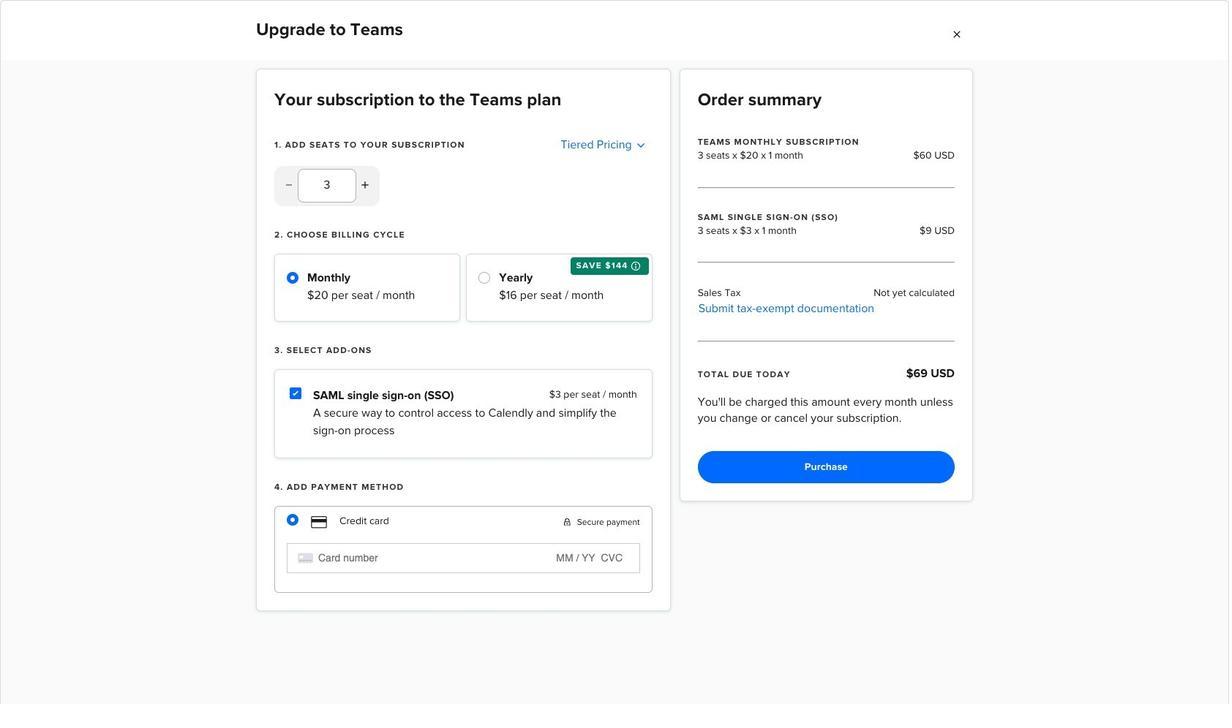 Task type: vqa. For each thing, say whether or not it's contained in the screenshot.
Calendly image
no



Task type: locate. For each thing, give the bounding box(es) containing it.
None search field
[[393, 128, 573, 168]]

Find event types field
[[393, 128, 573, 162]]

Add seats to your subscription text field
[[298, 169, 356, 203]]



Task type: describe. For each thing, give the bounding box(es) containing it.
set up the basics progress progress bar
[[1046, 665, 1089, 672]]

main navigation element
[[0, 0, 190, 705]]

increase seats image
[[359, 179, 371, 191]]

decrease seats image
[[283, 182, 295, 188]]

close image
[[951, 29, 963, 40]]



